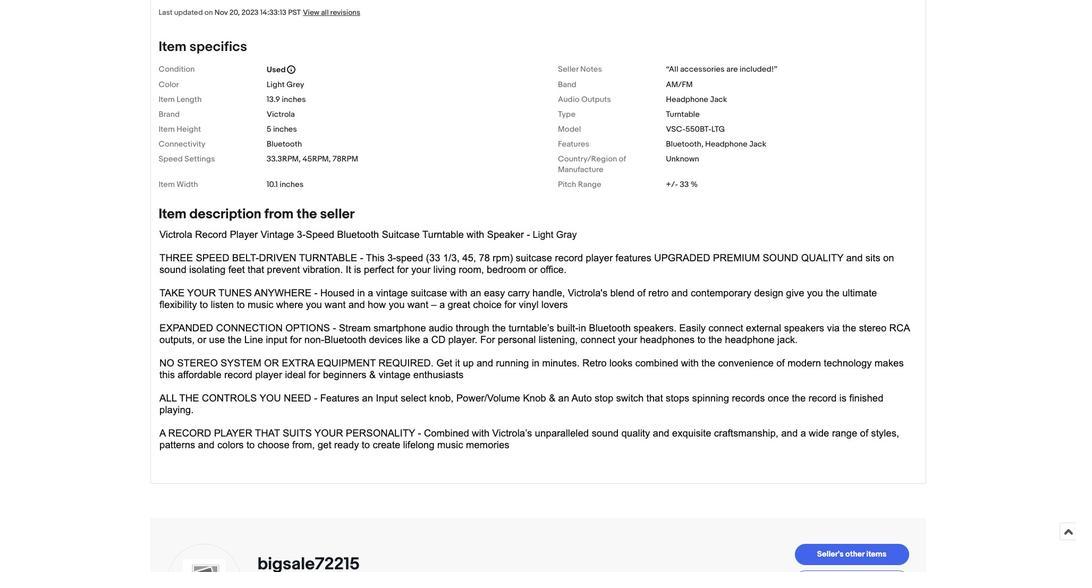 Task type: describe. For each thing, give the bounding box(es) containing it.
manufacture
[[558, 165, 604, 175]]

speed
[[159, 154, 183, 164]]

seller
[[320, 206, 355, 223]]

bluetooth,
[[666, 139, 704, 149]]

550bt-
[[686, 124, 712, 135]]

20,
[[230, 8, 240, 17]]

of
[[619, 154, 626, 164]]

item length
[[159, 95, 202, 105]]

item for item description from the seller
[[159, 206, 187, 223]]

all
[[321, 8, 329, 17]]

range
[[578, 180, 602, 190]]

45rpm,
[[303, 154, 331, 164]]

unknown
[[666, 154, 700, 164]]

seller's other items
[[818, 550, 887, 560]]

accessories
[[681, 64, 725, 74]]

brand
[[159, 110, 180, 120]]

inches for 13.9 inches
[[282, 95, 306, 105]]

0 vertical spatial jack
[[711, 95, 728, 105]]

light grey
[[267, 80, 304, 90]]

ltg
[[712, 124, 725, 135]]

13.9 inches
[[267, 95, 306, 105]]

specifics
[[190, 39, 247, 55]]

bluetooth, headphone jack
[[666, 139, 767, 149]]

included!"
[[740, 64, 778, 74]]

10.1 inches
[[267, 180, 304, 190]]

other
[[846, 550, 865, 560]]

seller
[[558, 64, 579, 74]]

seller's other items link
[[795, 545, 910, 566]]

view
[[303, 8, 320, 17]]

on
[[205, 8, 213, 17]]

length
[[177, 95, 202, 105]]

from
[[265, 206, 294, 223]]

model
[[558, 124, 581, 135]]

0 vertical spatial headphone
[[666, 95, 709, 105]]

10.1
[[267, 180, 278, 190]]

33.3rpm,
[[267, 154, 301, 164]]

inches for 5 inches
[[273, 124, 297, 135]]

"all accessories are included!"
[[666, 64, 778, 74]]

item specifics
[[159, 39, 247, 55]]

inches for 10.1 inches
[[280, 180, 304, 190]]

turntable
[[666, 110, 700, 120]]

1 vertical spatial headphone
[[706, 139, 748, 149]]



Task type: vqa. For each thing, say whether or not it's contained in the screenshot.
Search for anything 'TEXT FIELD'
no



Task type: locate. For each thing, give the bounding box(es) containing it.
item for item height
[[159, 124, 175, 135]]

type
[[558, 110, 576, 120]]

item height
[[159, 124, 201, 135]]

audio
[[558, 95, 580, 105]]

%
[[691, 180, 698, 190]]

inches
[[282, 95, 306, 105], [273, 124, 297, 135], [280, 180, 304, 190]]

item left width
[[159, 180, 175, 190]]

item down brand
[[159, 124, 175, 135]]

0 vertical spatial inches
[[282, 95, 306, 105]]

inches down the grey
[[282, 95, 306, 105]]

1 vertical spatial jack
[[750, 139, 767, 149]]

nov
[[215, 8, 228, 17]]

pst
[[288, 8, 301, 17]]

notes
[[581, 64, 603, 74]]

height
[[177, 124, 201, 135]]

headphone down ltg
[[706, 139, 748, 149]]

description
[[190, 206, 262, 223]]

item down item width
[[159, 206, 187, 223]]

band
[[558, 80, 577, 90]]

headphone up turntable
[[666, 95, 709, 105]]

5
[[267, 124, 272, 135]]

item down color
[[159, 95, 175, 105]]

audio outputs
[[558, 95, 611, 105]]

last updated on nov 20, 2023 14:33:13 pst view all revisions
[[159, 8, 361, 17]]

connectivity
[[159, 139, 205, 149]]

3 item from the top
[[159, 124, 175, 135]]

are
[[727, 64, 738, 74]]

14:33:13
[[260, 8, 287, 17]]

33
[[680, 180, 689, 190]]

2023
[[242, 8, 259, 17]]

33.3rpm, 45rpm, 78rpm
[[267, 154, 358, 164]]

item up 'condition'
[[159, 39, 187, 55]]

+/-
[[666, 180, 679, 190]]

outputs
[[582, 95, 611, 105]]

victrola
[[267, 110, 295, 120]]

5 inches
[[267, 124, 297, 135]]

2 item from the top
[[159, 95, 175, 105]]

items
[[867, 550, 887, 560]]

item
[[159, 39, 187, 55], [159, 95, 175, 105], [159, 124, 175, 135], [159, 180, 175, 190], [159, 206, 187, 223]]

bluetooth
[[267, 139, 302, 149]]

item for item specifics
[[159, 39, 187, 55]]

view all revisions link
[[301, 7, 361, 18]]

"all
[[666, 64, 679, 74]]

features
[[558, 139, 590, 149]]

1 vertical spatial inches
[[273, 124, 297, 135]]

country/region of manufacture
[[558, 154, 626, 175]]

pitch
[[558, 180, 577, 190]]

settings
[[185, 154, 215, 164]]

speed settings
[[159, 154, 215, 164]]

seller notes
[[558, 64, 603, 74]]

item width
[[159, 180, 198, 190]]

+/- 33 %
[[666, 180, 698, 190]]

2 vertical spatial inches
[[280, 180, 304, 190]]

country/region
[[558, 154, 618, 164]]

color
[[159, 80, 179, 90]]

grey
[[287, 80, 304, 90]]

condition
[[159, 64, 195, 74]]

item description from the seller
[[159, 206, 355, 223]]

vsc-
[[666, 124, 686, 135]]

width
[[177, 180, 198, 190]]

bigsale72215 image
[[183, 560, 225, 573]]

last
[[159, 8, 173, 17]]

am/fm
[[666, 80, 693, 90]]

13.9
[[267, 95, 280, 105]]

item for item length
[[159, 95, 175, 105]]

used
[[267, 65, 286, 75]]

1 horizontal spatial jack
[[750, 139, 767, 149]]

updated
[[174, 8, 203, 17]]

78rpm
[[333, 154, 358, 164]]

4 item from the top
[[159, 180, 175, 190]]

light
[[267, 80, 285, 90]]

the
[[297, 206, 317, 223]]

item for item width
[[159, 180, 175, 190]]

pitch range
[[558, 180, 602, 190]]

seller's
[[818, 550, 844, 560]]

headphone
[[666, 95, 709, 105], [706, 139, 748, 149]]

0 horizontal spatial jack
[[711, 95, 728, 105]]

headphone jack
[[666, 95, 728, 105]]

inches up bluetooth
[[273, 124, 297, 135]]

5 item from the top
[[159, 206, 187, 223]]

revisions
[[331, 8, 361, 17]]

jack
[[711, 95, 728, 105], [750, 139, 767, 149]]

vsc-550bt-ltg
[[666, 124, 725, 135]]

1 item from the top
[[159, 39, 187, 55]]

inches right 10.1
[[280, 180, 304, 190]]



